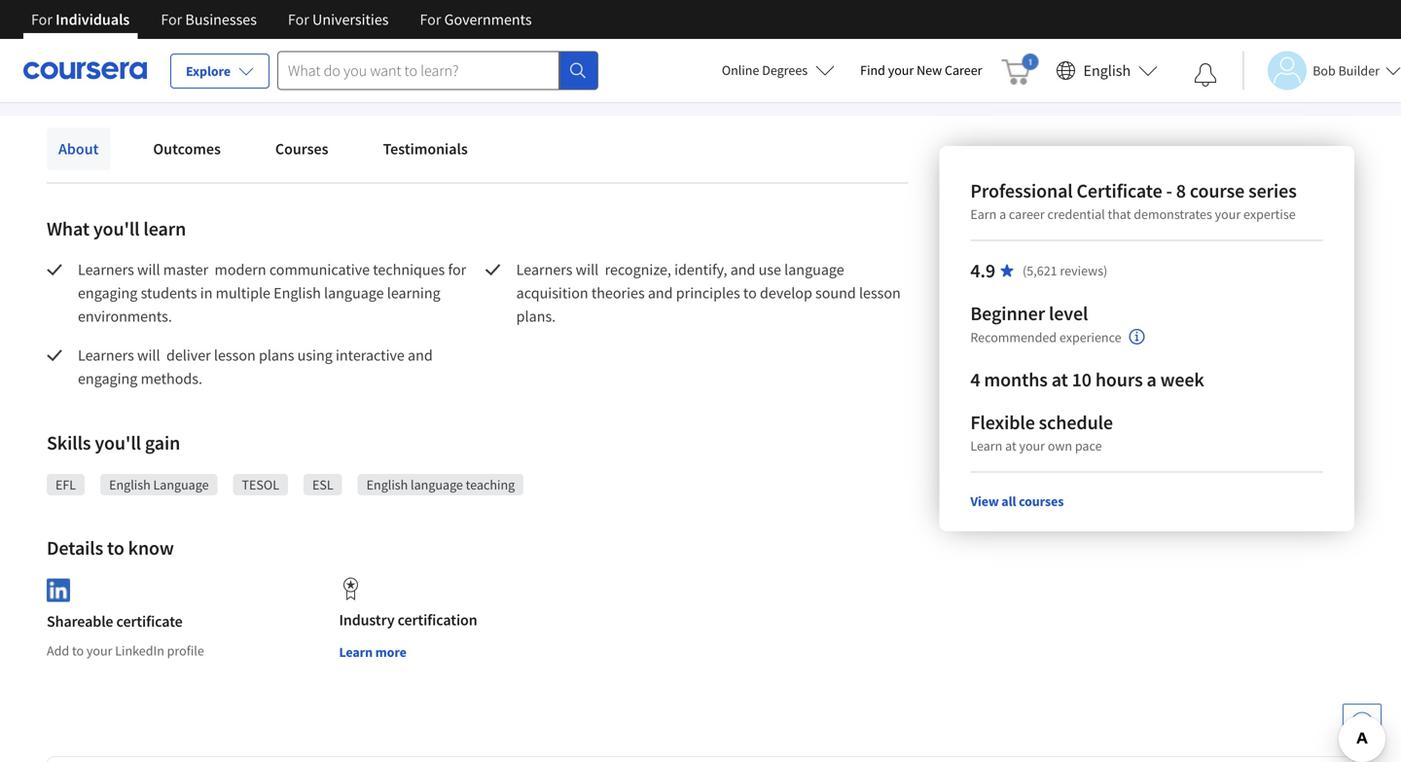 Task type: locate. For each thing, give the bounding box(es) containing it.
to right add
[[72, 642, 84, 660]]

2 horizontal spatial to
[[744, 283, 757, 303]]

to
[[744, 283, 757, 303], [107, 536, 124, 560], [72, 642, 84, 660]]

shareable
[[47, 612, 113, 632]]

you'll
[[93, 217, 140, 241], [95, 431, 141, 455]]

1 vertical spatial you'll
[[95, 431, 141, 455]]

sound
[[816, 283, 857, 303]]

english inside button
[[1084, 61, 1131, 80]]

english down communicative on the left top of page
[[274, 283, 321, 303]]

credential
[[1048, 205, 1106, 223]]

0 horizontal spatial a
[[1000, 205, 1007, 223]]

2 vertical spatial to
[[72, 642, 84, 660]]

what
[[47, 217, 90, 241]]

efl
[[55, 476, 76, 494]]

4 months at 10 hours a week
[[971, 368, 1205, 392]]

and down recognize,
[[648, 283, 673, 303]]

will up methods.
[[137, 346, 160, 365]]

0 vertical spatial and
[[731, 260, 756, 279]]

0 horizontal spatial language
[[324, 283, 384, 303]]

what you'll learn
[[47, 217, 186, 241]]

lesson right sound
[[860, 283, 901, 303]]

and
[[731, 260, 756, 279], [648, 283, 673, 303], [408, 346, 433, 365]]

using
[[298, 346, 333, 365]]

about
[[58, 139, 99, 159]]

english button
[[1049, 39, 1167, 102]]

1 engaging from the top
[[78, 283, 138, 303]]

reviews)
[[1061, 262, 1108, 279]]

0 vertical spatial learn
[[279, 48, 316, 67]]

your down "shareable certificate"
[[87, 642, 112, 660]]

you'll for what
[[93, 217, 140, 241]]

0 horizontal spatial and
[[408, 346, 433, 365]]

your down course at the right
[[1216, 205, 1242, 223]]

2 vertical spatial language
[[411, 476, 463, 494]]

english right esl
[[367, 476, 408, 494]]

learners down environments.
[[78, 346, 134, 365]]

about link
[[47, 128, 110, 170]]

find your new career
[[861, 61, 983, 79]]

included with
[[47, 48, 139, 67]]

banner navigation
[[16, 0, 548, 39]]

0 vertical spatial language
[[785, 260, 845, 279]]

certificate
[[1077, 179, 1163, 203]]

0 vertical spatial a
[[1000, 205, 1007, 223]]

individuals
[[56, 10, 130, 29]]

engaging
[[78, 283, 138, 303], [78, 369, 138, 388]]

view all courses link
[[971, 493, 1064, 510]]

earn
[[971, 205, 997, 223]]

lesson
[[860, 283, 901, 303], [214, 346, 256, 365]]

will inside the learners will  recognize, identify, and use language acquisition theories and principles to develop sound lesson plans.
[[576, 260, 599, 279]]

0 vertical spatial lesson
[[860, 283, 901, 303]]

linkedin
[[115, 642, 164, 660]]

for up what do you want to learn? text field
[[420, 10, 441, 29]]

recognize,
[[605, 260, 672, 279]]

1 horizontal spatial more
[[376, 644, 407, 661]]

lesson left plans
[[214, 346, 256, 365]]

english inside learners will master  modern communicative techniques for engaging students in multiple english language learning environments.
[[274, 283, 321, 303]]

skills you'll gain
[[47, 431, 180, 455]]

your left own
[[1020, 437, 1046, 455]]

for up included
[[31, 10, 52, 29]]

a left week in the right of the page
[[1147, 368, 1157, 392]]

and inside learners will  deliver lesson plans using interactive and engaging methods.
[[408, 346, 433, 365]]

at left the 10
[[1052, 368, 1069, 392]]

bob builder button
[[1243, 51, 1402, 90]]

bob
[[1314, 62, 1336, 79]]

4 for from the left
[[420, 10, 441, 29]]

1 vertical spatial lesson
[[214, 346, 256, 365]]

outcomes
[[153, 139, 221, 159]]

learning
[[387, 283, 441, 303]]

2 horizontal spatial learn
[[971, 437, 1003, 455]]

environments.
[[78, 307, 172, 326]]

hours
[[1096, 368, 1144, 392]]

master
[[163, 260, 209, 279]]

engaging up environments.
[[78, 283, 138, 303]]

0 horizontal spatial at
[[1006, 437, 1017, 455]]

0 horizontal spatial to
[[72, 642, 84, 660]]

1 horizontal spatial lesson
[[860, 283, 901, 303]]

lesson inside learners will  deliver lesson plans using interactive and engaging methods.
[[214, 346, 256, 365]]

0 vertical spatial to
[[744, 283, 757, 303]]

more down industry certification
[[376, 644, 407, 661]]

2 vertical spatial and
[[408, 346, 433, 365]]

english for english
[[1084, 61, 1131, 80]]

english
[[1084, 61, 1131, 80], [274, 283, 321, 303], [109, 476, 151, 494], [367, 476, 408, 494]]

0 vertical spatial you'll
[[93, 217, 140, 241]]

language left teaching
[[411, 476, 463, 494]]

your inside flexible schedule learn at your own pace
[[1020, 437, 1046, 455]]

learn right •
[[279, 48, 316, 67]]

1 vertical spatial language
[[324, 283, 384, 303]]

1 horizontal spatial a
[[1147, 368, 1157, 392]]

language up sound
[[785, 260, 845, 279]]

1 horizontal spatial to
[[107, 536, 124, 560]]

own
[[1048, 437, 1073, 455]]

learn inside flexible schedule learn at your own pace
[[971, 437, 1003, 455]]

for individuals
[[31, 10, 130, 29]]

industry certification
[[339, 610, 478, 630]]

you'll left gain
[[95, 431, 141, 455]]

learn down flexible
[[971, 437, 1003, 455]]

1 vertical spatial at
[[1006, 437, 1017, 455]]

0 vertical spatial engaging
[[78, 283, 138, 303]]

testimonials link
[[371, 128, 480, 170]]

engaging left methods.
[[78, 369, 138, 388]]

0 horizontal spatial learn
[[279, 48, 316, 67]]

learn more button
[[339, 643, 407, 662]]

learners up acquisition on the left top of page
[[517, 260, 573, 279]]

1 horizontal spatial learn
[[339, 644, 373, 661]]

will up theories
[[576, 260, 599, 279]]

to left know
[[107, 536, 124, 560]]

find your new career link
[[851, 58, 993, 83]]

1 for from the left
[[31, 10, 52, 29]]

gain
[[145, 431, 180, 455]]

and left use
[[731, 260, 756, 279]]

0 vertical spatial at
[[1052, 368, 1069, 392]]

to left develop
[[744, 283, 757, 303]]

2 horizontal spatial language
[[785, 260, 845, 279]]

months
[[985, 368, 1048, 392]]

1 vertical spatial and
[[648, 283, 673, 303]]

english right "shopping cart: 1 item" image
[[1084, 61, 1131, 80]]

industry
[[339, 610, 395, 630]]

english down skills you'll gain
[[109, 476, 151, 494]]

courses link
[[264, 128, 340, 170]]

will for students
[[137, 260, 160, 279]]

1 vertical spatial engaging
[[78, 369, 138, 388]]

learn more link
[[279, 46, 353, 69]]

level
[[1049, 301, 1089, 326]]

will inside learners will  deliver lesson plans using interactive and engaging methods.
[[137, 346, 160, 365]]

universities
[[313, 10, 389, 29]]

None search field
[[277, 51, 599, 90]]

0 horizontal spatial more
[[319, 48, 353, 67]]

course
[[1191, 179, 1245, 203]]

experience
[[1060, 328, 1122, 346]]

learners down what you'll learn
[[78, 260, 134, 279]]

certificate
[[116, 612, 183, 632]]

your right find
[[889, 61, 914, 79]]

profile
[[167, 642, 204, 660]]

1 vertical spatial learn
[[971, 437, 1003, 455]]

deliver
[[166, 346, 211, 365]]

for up • learn more at the left top of page
[[288, 10, 309, 29]]

develop
[[760, 283, 813, 303]]

online degrees button
[[707, 49, 851, 92]]

interactive
[[336, 346, 405, 365]]

esl
[[313, 476, 334, 494]]

shopping cart: 1 item image
[[1002, 54, 1039, 85]]

language inside the learners will  recognize, identify, and use language acquisition theories and principles to develop sound lesson plans.
[[785, 260, 845, 279]]

learners for learners will  deliver lesson plans using interactive and engaging methods.
[[78, 346, 134, 365]]

week
[[1161, 368, 1205, 392]]

1 vertical spatial more
[[376, 644, 407, 661]]

learners inside learners will master  modern communicative techniques for engaging students in multiple english language learning environments.
[[78, 260, 134, 279]]

for
[[31, 10, 52, 29], [161, 10, 182, 29], [288, 10, 309, 29], [420, 10, 441, 29]]

your
[[889, 61, 914, 79], [1216, 205, 1242, 223], [1020, 437, 1046, 455], [87, 642, 112, 660]]

learners inside learners will  deliver lesson plans using interactive and engaging methods.
[[78, 346, 134, 365]]

language
[[153, 476, 209, 494]]

0 vertical spatial more
[[319, 48, 353, 67]]

information about difficulty level pre-requisites. image
[[1130, 329, 1146, 345]]

8
[[1177, 179, 1187, 203]]

more down for universities
[[319, 48, 353, 67]]

2 for from the left
[[161, 10, 182, 29]]

• learn more
[[265, 47, 353, 68]]

view
[[971, 493, 999, 510]]

will inside learners will master  modern communicative techniques for engaging students in multiple english language learning environments.
[[137, 260, 160, 279]]

at down flexible
[[1006, 437, 1017, 455]]

multiple
[[216, 283, 271, 303]]

0 horizontal spatial lesson
[[214, 346, 256, 365]]

for for individuals
[[31, 10, 52, 29]]

will up students on the top of the page
[[137, 260, 160, 279]]

in
[[200, 283, 213, 303]]

1 vertical spatial to
[[107, 536, 124, 560]]

will
[[137, 260, 160, 279], [576, 260, 599, 279], [137, 346, 160, 365]]

2 engaging from the top
[[78, 369, 138, 388]]

learners will master  modern communicative techniques for engaging students in multiple english language learning environments.
[[78, 260, 470, 326]]

explore button
[[170, 54, 270, 89]]

more inside button
[[376, 644, 407, 661]]

1 vertical spatial a
[[1147, 368, 1157, 392]]

learners inside the learners will  recognize, identify, and use language acquisition theories and principles to develop sound lesson plans.
[[517, 260, 573, 279]]

3 for from the left
[[288, 10, 309, 29]]

learn down industry at left
[[339, 644, 373, 661]]

learners for learners will master  modern communicative techniques for engaging students in multiple english language learning environments.
[[78, 260, 134, 279]]

principles
[[676, 283, 741, 303]]

add to your linkedin profile
[[47, 642, 204, 660]]

2 vertical spatial learn
[[339, 644, 373, 661]]

and right 'interactive'
[[408, 346, 433, 365]]

flexible schedule learn at your own pace
[[971, 410, 1114, 455]]

lesson inside the learners will  recognize, identify, and use language acquisition theories and principles to develop sound lesson plans.
[[860, 283, 901, 303]]

you'll left the learn
[[93, 217, 140, 241]]

•
[[265, 47, 271, 68]]

for for governments
[[420, 10, 441, 29]]

1 horizontal spatial language
[[411, 476, 463, 494]]

a right earn
[[1000, 205, 1007, 223]]

for up coursera plus image
[[161, 10, 182, 29]]

all
[[1002, 493, 1017, 510]]

language down communicative on the left top of page
[[324, 283, 384, 303]]

plans
[[259, 346, 294, 365]]



Task type: describe. For each thing, give the bounding box(es) containing it.
learn inside button
[[339, 644, 373, 661]]

modern
[[215, 260, 266, 279]]

details to know
[[47, 536, 174, 560]]

language inside learners will master  modern communicative techniques for engaging students in multiple english language learning environments.
[[324, 283, 384, 303]]

theories
[[592, 283, 645, 303]]

show notifications image
[[1195, 63, 1218, 87]]

demonstrates
[[1134, 205, 1213, 223]]

flexible
[[971, 410, 1036, 435]]

shareable certificate
[[47, 612, 183, 632]]

english for english language
[[109, 476, 151, 494]]

to for your
[[72, 642, 84, 660]]

methods.
[[141, 369, 202, 388]]

courses
[[275, 139, 329, 159]]

acquisition
[[517, 283, 589, 303]]

your inside professional certificate - 8 course series earn a career credential that demonstrates your expertise
[[1216, 205, 1242, 223]]

will for engaging
[[137, 346, 160, 365]]

beginner
[[971, 301, 1046, 326]]

professional certificate - 8 course series earn a career credential that demonstrates your expertise
[[971, 179, 1298, 223]]

learners will  deliver lesson plans using interactive and engaging methods.
[[78, 346, 436, 388]]

builder
[[1339, 62, 1381, 79]]

1 horizontal spatial and
[[648, 283, 673, 303]]

degrees
[[763, 61, 808, 79]]

explore
[[186, 62, 231, 80]]

recommended
[[971, 328, 1057, 346]]

for governments
[[420, 10, 532, 29]]

to for know
[[107, 536, 124, 560]]

students
[[141, 283, 197, 303]]

help center image
[[1351, 712, 1375, 735]]

learners will  recognize, identify, and use language acquisition theories and principles to develop sound lesson plans.
[[517, 260, 904, 326]]

will for theories
[[576, 260, 599, 279]]

techniques
[[373, 260, 445, 279]]

included
[[47, 48, 104, 67]]

schedule
[[1039, 410, 1114, 435]]

professional
[[971, 179, 1073, 203]]

new
[[917, 61, 943, 79]]

view all courses
[[971, 493, 1064, 510]]

series
[[1249, 179, 1298, 203]]

4
[[971, 368, 981, 392]]

more inside • learn more
[[319, 48, 353, 67]]

a inside professional certificate - 8 course series earn a career credential that demonstrates your expertise
[[1000, 205, 1007, 223]]

(5,621
[[1023, 262, 1058, 279]]

details
[[47, 536, 103, 560]]

pace
[[1076, 437, 1103, 455]]

coursera image
[[23, 55, 147, 86]]

to inside the learners will  recognize, identify, and use language acquisition theories and principles to develop sound lesson plans.
[[744, 283, 757, 303]]

engaging inside learners will master  modern communicative techniques for engaging students in multiple english language learning environments.
[[78, 283, 138, 303]]

english language teaching
[[367, 476, 515, 494]]

10
[[1073, 368, 1092, 392]]

you'll for skills
[[95, 431, 141, 455]]

communicative
[[269, 260, 370, 279]]

-
[[1167, 179, 1173, 203]]

with
[[107, 48, 136, 67]]

certification
[[398, 610, 478, 630]]

at inside flexible schedule learn at your own pace
[[1006, 437, 1017, 455]]

1 horizontal spatial at
[[1052, 368, 1069, 392]]

identify,
[[675, 260, 728, 279]]

know
[[128, 536, 174, 560]]

4.9
[[971, 258, 996, 283]]

testimonials
[[383, 139, 468, 159]]

english language
[[109, 476, 209, 494]]

plans.
[[517, 307, 556, 326]]

for for universities
[[288, 10, 309, 29]]

tesol
[[242, 476, 279, 494]]

recommended experience
[[971, 328, 1122, 346]]

online degrees
[[722, 61, 808, 79]]

learners for learners will  recognize, identify, and use language acquisition theories and principles to develop sound lesson plans.
[[517, 260, 573, 279]]

expertise
[[1244, 205, 1296, 223]]

bob builder
[[1314, 62, 1381, 79]]

learn
[[144, 217, 186, 241]]

career
[[945, 61, 983, 79]]

for universities
[[288, 10, 389, 29]]

for
[[448, 260, 467, 279]]

that
[[1108, 205, 1132, 223]]

for for businesses
[[161, 10, 182, 29]]

your inside 'link'
[[889, 61, 914, 79]]

coursera plus image
[[139, 52, 258, 64]]

(5,621 reviews)
[[1023, 262, 1108, 279]]

2 horizontal spatial and
[[731, 260, 756, 279]]

outcomes link
[[142, 128, 233, 170]]

learn inside • learn more
[[279, 48, 316, 67]]

governments
[[445, 10, 532, 29]]

use
[[759, 260, 782, 279]]

engaging inside learners will  deliver lesson plans using interactive and engaging methods.
[[78, 369, 138, 388]]

for businesses
[[161, 10, 257, 29]]

learn more
[[339, 644, 407, 661]]

skills
[[47, 431, 91, 455]]

What do you want to learn? text field
[[277, 51, 560, 90]]

english for english language teaching
[[367, 476, 408, 494]]

career
[[1010, 205, 1045, 223]]

find
[[861, 61, 886, 79]]

teaching
[[466, 476, 515, 494]]



Task type: vqa. For each thing, say whether or not it's contained in the screenshot.
'• LEARN MORE'
yes



